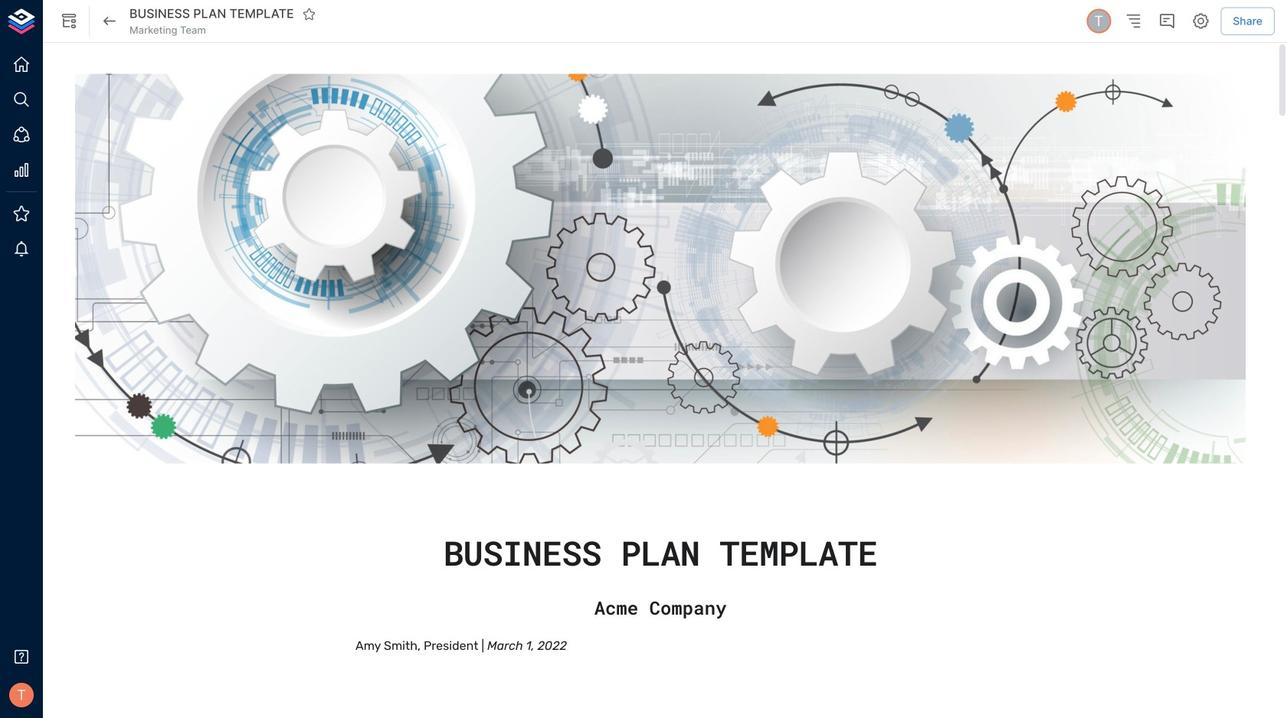 Task type: describe. For each thing, give the bounding box(es) containing it.
table of contents image
[[1124, 12, 1142, 30]]

go back image
[[100, 12, 119, 30]]

show wiki image
[[60, 12, 78, 30]]



Task type: locate. For each thing, give the bounding box(es) containing it.
comments image
[[1158, 12, 1176, 30]]

favorite image
[[302, 7, 316, 21]]

settings image
[[1191, 12, 1210, 30]]



Task type: vqa. For each thing, say whether or not it's contained in the screenshot.
left More
no



